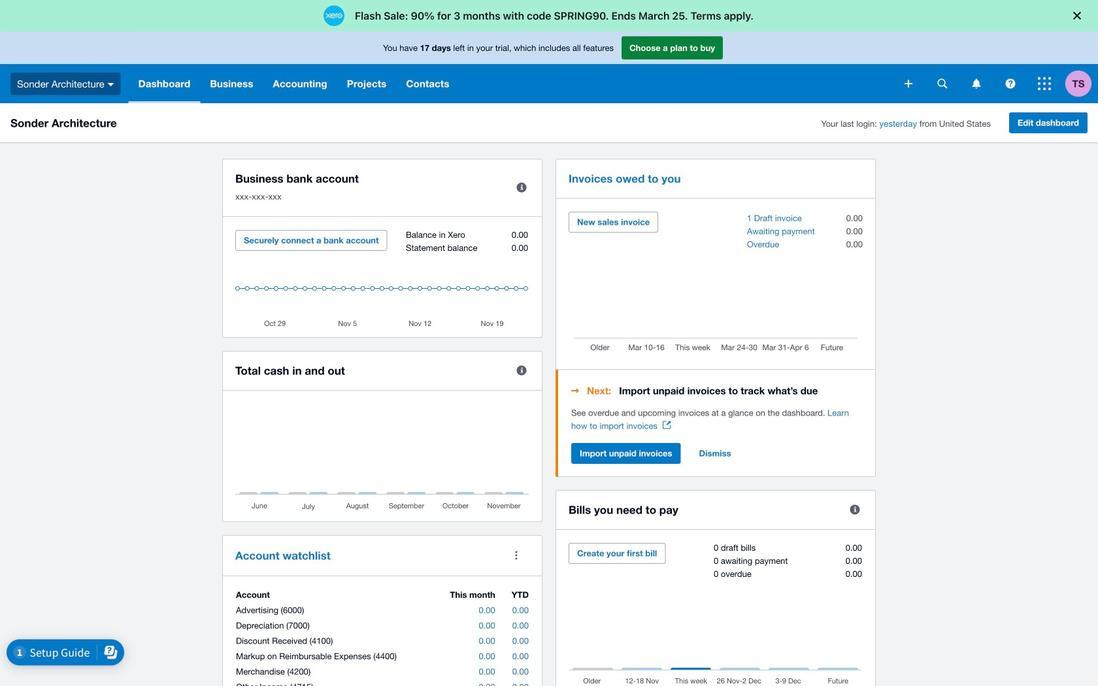 Task type: describe. For each thing, give the bounding box(es) containing it.
0 horizontal spatial svg image
[[905, 80, 913, 88]]

1 horizontal spatial svg image
[[1038, 77, 1051, 90]]

empty state widget for the total cash in and out feature, displaying a column graph summarising bank transaction data as total money in versus total money out across all connected bank accounts, enabling a visual comparison of the two amounts. image
[[235, 404, 530, 512]]

empty state of the bills widget with a 'create your first bill' button and an unpopulated column graph. image
[[569, 543, 863, 687]]



Task type: vqa. For each thing, say whether or not it's contained in the screenshot.
left svg image
yes



Task type: locate. For each thing, give the bounding box(es) containing it.
svg image
[[1038, 77, 1051, 90], [905, 80, 913, 88]]

dialog
[[0, 0, 1098, 31]]

opens in a new tab image
[[663, 421, 671, 429]]

accounts watchlist options image
[[503, 543, 530, 569]]

panel body document
[[571, 407, 863, 433], [571, 407, 863, 433]]

heading
[[571, 383, 863, 399]]

svg image
[[938, 79, 948, 89], [973, 79, 981, 89], [1006, 79, 1016, 89], [108, 83, 114, 86]]

banner
[[0, 31, 1098, 103]]

empty state bank feed widget with a tooltip explaining the feature. includes a 'securely connect a bank account' button and a data-less flat line graph marking four weekly dates, indicating future account balance tracking. image
[[235, 230, 530, 328]]



